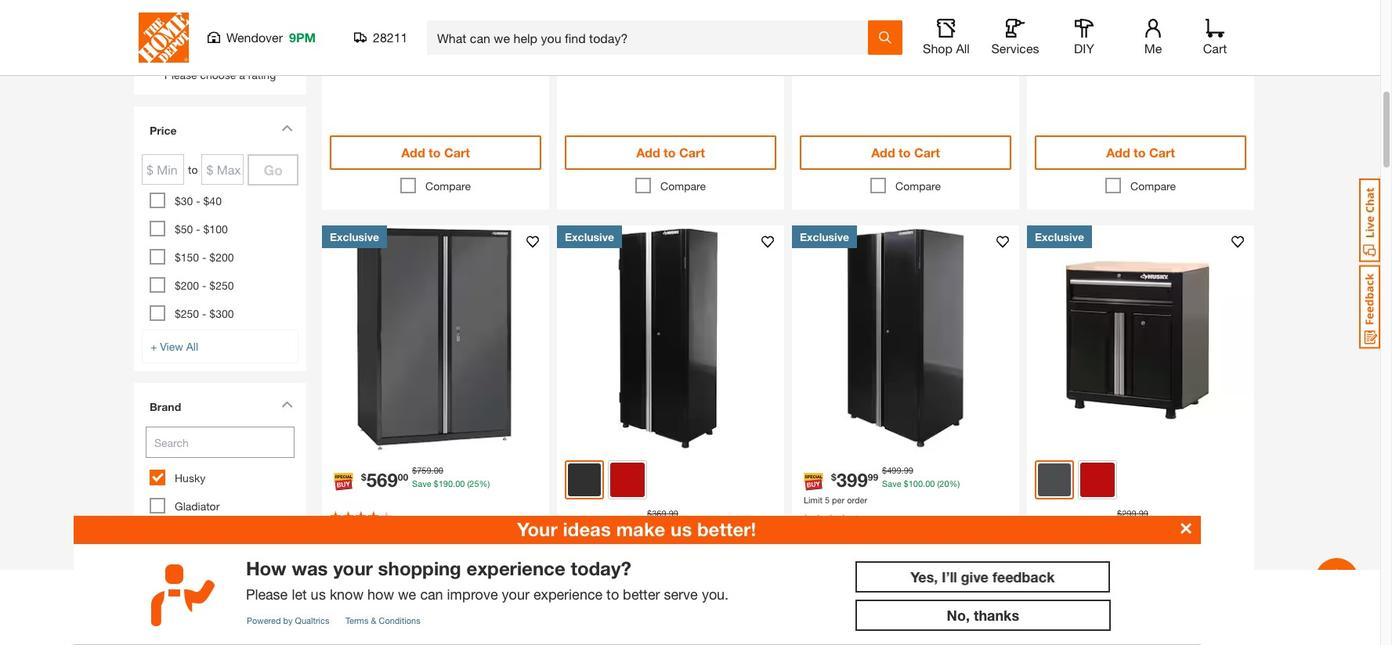Task type: describe. For each thing, give the bounding box(es) containing it.
+ for hdx
[[150, 617, 157, 631]]

hdx
[[175, 584, 197, 598]]

per for 399
[[832, 495, 845, 505]]

( 5741
[[630, 560, 651, 570]]

diy
[[1074, 41, 1094, 56]]

369
[[652, 508, 666, 519]]

sandusky
[[175, 528, 223, 541]]

28211 button
[[354, 30, 408, 45]]

prepac
[[175, 556, 209, 570]]

steel for husky ready-to-assemble 24-gauge steel 1- drawer 2-door garage base cabinet in black (28 in. w x 32.8 in. h x 18.3 in. d)
[[1188, 607, 1213, 620]]

services button
[[990, 19, 1040, 56]]

3 free ship to store from the left
[[823, 21, 908, 34]]

$40
[[203, 194, 222, 208]]

delivery for 3rd the add to cart button from the right
[[588, 42, 627, 56]]

4 add to cart from the left
[[1106, 145, 1175, 160]]

in. right (46
[[528, 580, 540, 593]]

g3624w-
[[831, 533, 868, 543]]

husky heavy gauge 3-shelf welded steel floor cabinet in black and gray (46 in w x 72 in. h x 24 in. d)
[[330, 549, 540, 610]]

1 vertical spatial $200
[[175, 279, 199, 292]]

499
[[887, 465, 901, 476]]

shelf
[[407, 564, 431, 577]]

$250 - $300
[[175, 307, 234, 320]]

exclusive for heavy gauge 3-shelf welded steel floor cabinet in black and gray (46 in w x 72 in. h x 24 in. d) image
[[330, 230, 379, 244]]

in inside ready-to-assemble 24-gauge steel garage gear cabinet in black (36.6 in. w x 72 in. h x 24 in. d
[[907, 583, 916, 597]]

$ inside $ 239 99
[[1066, 514, 1072, 526]]

model# g2801b-us
[[1035, 573, 1113, 583]]

60
[[1144, 521, 1153, 532]]

x down heavy
[[341, 597, 347, 610]]

$30 - $40
[[175, 194, 222, 208]]

$ 499 . 99 save $ 100 . 00 ( 20 %) limit 5 per order
[[804, 465, 960, 505]]

x left 32.8
[[1111, 640, 1117, 646]]

black image
[[1038, 464, 1071, 497]]

72 inside ready-to-assemble 24-gauge steel garage gear cabinet in black (36.6 in. w x 72 in. h x 24 in. d
[[800, 600, 812, 613]]

collection
[[839, 619, 878, 629]]

$150 - $200
[[175, 251, 234, 264]]

2-
[[1073, 623, 1084, 637]]

$50 - $100 link
[[175, 223, 228, 236]]

+ view all link for hdx
[[142, 607, 299, 641]]

steel inside ready-to-assemble 24-gauge steel garage gear cabinet in black (36.6 in. w x 72 in. h x 24 in. d
[[953, 567, 978, 580]]

3 add to cart from the left
[[871, 145, 940, 160]]

husky down model# g3002t-us
[[565, 595, 597, 608]]

exclusive for "ready-to-assemble 24-gauge steel freestanding garage cabinet in black (30.5 in. w x 72 in. h x 18.3 in. d)" "image"
[[565, 230, 614, 244]]

drawer
[[1035, 623, 1070, 637]]

limit for 295
[[569, 538, 588, 548]]

the home depot logo image
[[139, 13, 189, 63]]

875
[[1102, 557, 1116, 567]]

me button
[[1128, 19, 1178, 56]]

%) for $ 299 . 99 save $ 60 . 00 ( 20 %)
[[1179, 521, 1190, 532]]

model# g3624w-us
[[800, 533, 880, 543]]

$30 - $40 link
[[175, 194, 222, 208]]

4 ship from the left
[[1082, 21, 1103, 34]]

price
[[150, 124, 177, 137]]

$50 - $100
[[175, 223, 228, 236]]

99 inside $ 499 . 99 save $ 100 . 00 ( 20 %) limit 5 per order
[[904, 465, 913, 476]]

( inside $ 499 . 99 save $ 100 . 00 ( 20 %) limit 5 per order
[[937, 478, 940, 489]]

model# for model# g3002t-us
[[565, 576, 594, 586]]

base
[[1150, 623, 1174, 637]]

28211
[[373, 30, 408, 45]]

$250 - $300 link
[[175, 307, 234, 320]]

1 add to cart button from the left
[[330, 136, 541, 170]]

husky up gladiator link
[[175, 472, 205, 485]]

%) for $ 369 . 99 save $ 74 . 00 ( 20 %) limit 50 per order
[[709, 521, 720, 532]]

this
[[823, 619, 837, 629]]

shop this collection
[[800, 619, 878, 629]]

- for $200
[[202, 279, 206, 292]]

g3002t-
[[596, 576, 629, 586]]

go
[[264, 161, 283, 178]]

feedback link image
[[1359, 265, 1381, 349]]

in. down base
[[1145, 640, 1156, 646]]

view for $250 - $300
[[160, 340, 183, 353]]

in. up this
[[815, 600, 827, 613]]

1 ship from the left
[[377, 21, 398, 34]]

husky ready-to-assemble 24-gauge steel 1- drawer 2-door garage base cabinet in black (28 in. w x 32.8 in. h x 18.3 in. d)
[[1035, 592, 1228, 646]]

in inside husky ready-to-assemble 24-gauge steel 1- drawer 2-door garage base cabinet in black (28 in. w x 32.8 in. h x 18.3 in. d)
[[1219, 623, 1227, 637]]

d
[[879, 600, 887, 613]]

1 star image
[[189, 46, 201, 59]]

99 inside $ 399 99
[[868, 471, 878, 483]]

cart for 3rd the add to cart button from the right
[[679, 145, 705, 160]]

in. left d
[[865, 600, 876, 613]]

gear
[[839, 583, 863, 597]]

00 for $ 299 . 99 save $ 60 . 00 ( 20 %)
[[1156, 521, 1165, 532]]

services
[[991, 41, 1039, 56]]

g2801b-
[[1066, 573, 1101, 583]]

( up kf3f462472-
[[395, 514, 397, 524]]

choose
[[200, 68, 236, 81]]

review rating
[[150, 20, 225, 33]]

all inside "button"
[[956, 41, 970, 56]]

x right '(36.6'
[[1004, 583, 1010, 597]]

order for 399
[[847, 495, 867, 505]]

model# g3002t-us
[[565, 576, 641, 586]]

compare for 1st the add to cart button from the right
[[1131, 179, 1176, 193]]

garage inside husky ready-to-assemble 24-gauge steel 1- drawer 2-door garage base cabinet in black (28 in. w x 32.8 in. h x 18.3 in. d)
[[1111, 623, 1146, 637]]

( up model# g3002t-us
[[630, 560, 632, 570]]

available shipping image for 3rd the add to cart button from the right
[[565, 44, 581, 60]]

32.8
[[1120, 640, 1141, 646]]

steel for husky heavy gauge 3-shelf welded steel floor cabinet in black and gray (46 in w x 72 in. h x 24 in. d)
[[473, 564, 498, 577]]

00 right 759
[[434, 465, 443, 476]]

1 free from the left
[[353, 21, 374, 34]]

1 add to cart from the left
[[401, 145, 470, 160]]

) for 399
[[881, 517, 884, 527]]

cabinet for d
[[866, 583, 904, 597]]

delivery for 1st the add to cart button from the right
[[1058, 42, 1097, 56]]

in. right '(36.6'
[[976, 583, 988, 597]]

gray
[[435, 580, 458, 593]]

3 add to cart button from the left
[[800, 136, 1011, 170]]

in down gauge in the bottom of the page
[[371, 580, 380, 593]]

ready- inside ready-to-assemble 24-gauge steel garage gear cabinet in black (36.6 in. w x 72 in. h x 24 in. d
[[800, 567, 835, 580]]

shop this collection link
[[800, 619, 878, 629]]

welded
[[434, 564, 470, 577]]

$100
[[203, 223, 228, 236]]

( inside $ 369 . 99 save $ 74 . 00 ( 20 %) limit 50 per order
[[698, 521, 700, 532]]

3-
[[397, 564, 407, 577]]

wendover 9pm
[[226, 30, 316, 45]]

100
[[909, 478, 923, 489]]

$ 759 . 00 save $ 190 . 00 ( 25 %)
[[412, 465, 490, 489]]

( 1649 )
[[395, 514, 418, 524]]

h inside husky ready-to-assemble 24-gauge steel 1- drawer 2-door garage base cabinet in black (28 in. w x 32.8 in. h x 18.3 in. d)
[[1159, 640, 1167, 646]]

in right (46
[[479, 580, 488, 593]]

25
[[470, 478, 479, 489]]

99 inside $ 295 99
[[633, 514, 643, 526]]

00 for $ 369 . 99 save $ 74 . 00 ( 20 %) limit 50 per order
[[686, 521, 695, 532]]

d) inside husky heavy gauge 3-shelf welded steel floor cabinet in black and gray (46 in w x 72 in. h x 24 in. d)
[[379, 597, 390, 610]]

569
[[366, 469, 398, 491]]

cart for 1st the add to cart button from the right
[[1149, 145, 1175, 160]]

x left 18.3
[[1170, 640, 1176, 646]]

red image for 295
[[610, 463, 645, 498]]

to- inside ready-to-assemble 24-gauge steel garage gear cabinet in black (36.6 in. w x 72 in. h x 24 in. d
[[835, 567, 850, 580]]

0 vertical spatial $200
[[209, 251, 234, 264]]

husky inside husky ready-to-assemble 24-gauge steel 1- drawer 2-door garage base cabinet in black (28 in. w x 32.8 in. h x 18.3 in. d)
[[1035, 592, 1068, 605]]

model# for model# g2801b-us
[[1035, 573, 1064, 583]]

74
[[674, 521, 683, 532]]

) for 569
[[416, 514, 418, 524]]

compare for second the add to cart button from right
[[896, 179, 941, 193]]

$ inside $ 295 99
[[596, 514, 601, 526]]

( up g3624w-
[[865, 517, 867, 527]]

h inside ready-to-assemble 24-gauge steel garage gear cabinet in black (36.6 in. w x 72 in. h x 24 in. d
[[830, 600, 838, 613]]

review rating link
[[150, 18, 252, 34]]

( 838 )
[[865, 517, 884, 527]]

d) inside husky ready-to-assemble 24-gauge steel 1- drawer 2-door garage base cabinet in black (28 in. w x 32.8 in. h x 18.3 in. d)
[[1218, 640, 1228, 646]]

exclusive for ready-to-assemble 24-gauge steel garage gear cabinet in black (36.6 in. w x 72 in. h x 24 in. d image
[[800, 230, 849, 244]]

shop all button
[[921, 19, 972, 56]]

hdx link
[[175, 584, 197, 598]]

per for 295
[[602, 538, 614, 548]]

rating
[[191, 20, 225, 33]]

$30
[[175, 194, 193, 208]]

4 add from the left
[[1106, 145, 1130, 160]]

w inside husky ready-to-assemble 24-gauge steel 1- drawer 2-door garage base cabinet in black (28 in. w x 32.8 in. h x 18.3 in. d)
[[1098, 640, 1108, 646]]

(46
[[461, 580, 476, 593]]

$ 299 . 99 save $ 60 . 00 ( 20 %)
[[1117, 508, 1190, 532]]

99 inside $ 239 99
[[1103, 514, 1113, 526]]

5
[[825, 495, 830, 505]]

cart for second the add to cart button from right
[[914, 145, 940, 160]]

ready-to-assemble 24-gauge steel 1-drawer 2-door garage base cabinet in black (28 in. w x 32.8 in. h x 18.3 in. d) image
[[1027, 226, 1254, 453]]

limit for 399
[[804, 495, 823, 505]]

239
[[1072, 512, 1103, 534]]

$ 295 99
[[596, 512, 643, 534]]

20 for 295
[[700, 521, 709, 532]]

gladiator
[[175, 500, 220, 513]]

( inside $ 759 . 00 save $ 190 . 00 ( 25 %)
[[467, 478, 470, 489]]

2 add to cart from the left
[[636, 145, 705, 160]]

save for 369
[[647, 521, 666, 532]]

1 store from the left
[[414, 21, 438, 34]]

model# kf3f462472-h9
[[330, 530, 425, 540]]

kf3f462472-
[[361, 530, 414, 540]]

save for 759
[[412, 478, 431, 489]]

%) for $ 499 . 99 save $ 100 . 00 ( 20 %) limit 5 per order
[[949, 478, 960, 489]]

h9
[[414, 530, 425, 540]]



Task type: vqa. For each thing, say whether or not it's contained in the screenshot.
190
yes



Task type: locate. For each thing, give the bounding box(es) containing it.
%) inside $ 369 . 99 save $ 74 . 00 ( 20 %) limit 50 per order
[[709, 521, 720, 532]]

00 left 759
[[398, 471, 408, 483]]

floor
[[501, 564, 526, 577]]

0 horizontal spatial us
[[629, 576, 641, 586]]

%)
[[479, 478, 490, 489], [949, 478, 960, 489], [709, 521, 720, 532], [1179, 521, 1190, 532]]

0 vertical spatial ready-
[[800, 567, 835, 580]]

1 free ship to store from the left
[[353, 21, 438, 34]]

save down 299
[[1117, 521, 1136, 532]]

99 up 60
[[1139, 508, 1149, 519]]

black image
[[568, 464, 601, 497]]

5741
[[632, 560, 651, 570]]

assemble
[[850, 567, 898, 580], [1085, 607, 1133, 620]]

0 vertical spatial husky link
[[175, 472, 205, 485]]

available shipping image
[[800, 44, 816, 60]]

husky down the model# g2801b-us
[[1035, 592, 1068, 605]]

price-range-lowerBound telephone field
[[142, 154, 184, 185]]

0 horizontal spatial 72
[[513, 580, 525, 593]]

wendover
[[226, 30, 283, 45]]

1 available shipping image from the left
[[565, 44, 581, 60]]

h
[[330, 597, 338, 610], [830, 600, 838, 613], [1159, 640, 1167, 646]]

red image right black icon
[[1080, 463, 1115, 498]]

w inside husky heavy gauge 3-shelf welded steel floor cabinet in black and gray (46 in w x 72 in. h x 24 in. d)
[[491, 580, 501, 593]]

1 horizontal spatial 20
[[940, 478, 949, 489]]

99 left 299
[[1103, 514, 1113, 526]]

1 horizontal spatial limit
[[804, 495, 823, 505]]

d) down gauge in the bottom of the page
[[379, 597, 390, 610]]

0 horizontal spatial 24
[[350, 597, 362, 610]]

0 vertical spatial shop
[[923, 41, 953, 56]]

save for 499
[[882, 478, 901, 489]]

+ view all for hdx
[[150, 617, 198, 631]]

0 horizontal spatial 20
[[700, 521, 709, 532]]

(28
[[1065, 640, 1081, 646]]

20 inside $ 369 . 99 save $ 74 . 00 ( 20 %) limit 50 per order
[[700, 521, 709, 532]]

2 horizontal spatial 20
[[1170, 521, 1179, 532]]

caret icon image inside brand link
[[281, 401, 293, 408]]

cabinet inside husky heavy gauge 3-shelf welded steel floor cabinet in black and gray (46 in w x 72 in. h x 24 in. d)
[[330, 580, 368, 593]]

cart for fourth the add to cart button from right
[[444, 145, 470, 160]]

$200 down $150
[[175, 279, 199, 292]]

model#
[[330, 530, 359, 540], [800, 533, 829, 543], [1035, 573, 1064, 583], [565, 576, 594, 586]]

$ 569 00
[[361, 469, 408, 491]]

husky link
[[175, 472, 205, 485], [565, 595, 776, 646]]

save down 759
[[412, 478, 431, 489]]

order inside $ 369 . 99 save $ 74 . 00 ( 20 %) limit 50 per order
[[617, 538, 637, 548]]

4 add to cart button from the left
[[1035, 136, 1247, 170]]

black
[[383, 580, 410, 593], [919, 583, 946, 597], [1035, 640, 1062, 646]]

cabinet inside husky ready-to-assemble 24-gauge steel 1- drawer 2-door garage base cabinet in black (28 in. w x 32.8 in. h x 18.3 in. d)
[[1177, 623, 1216, 637]]

+ view all down 'hdx' link
[[150, 617, 198, 631]]

model# for model# kf3f462472-h9
[[330, 530, 359, 540]]

2 + from the top
[[150, 617, 157, 631]]

2 horizontal spatial steel
[[1188, 607, 1213, 620]]

steel
[[473, 564, 498, 577], [953, 567, 978, 580], [1188, 607, 1213, 620]]

00 inside $ 369 . 99 save $ 74 . 00 ( 20 %) limit 50 per order
[[686, 521, 695, 532]]

and
[[413, 580, 432, 593]]

ready- up drawer
[[1035, 607, 1071, 620]]

ready-to-assemble 24-gauge steel garage gear cabinet in black (36.6 in. w x 72 in. h x 24 in. d link
[[800, 553, 1011, 615]]

3 store from the left
[[884, 21, 908, 34]]

red image
[[610, 463, 645, 498], [1080, 463, 1115, 498]]

1 vertical spatial +
[[150, 617, 157, 631]]

to- up 'gear'
[[835, 567, 850, 580]]

0 horizontal spatial assemble
[[850, 567, 898, 580]]

0 vertical spatial d)
[[379, 597, 390, 610]]

cabinet up 18.3
[[1177, 623, 1216, 637]]

) down $ 499 . 99 save $ 100 . 00 ( 20 %) limit 5 per order
[[881, 517, 884, 527]]

price-range-upperBound telephone field
[[202, 154, 244, 185]]

2 + view all link from the top
[[142, 607, 299, 641]]

$ inside $ 399 99
[[831, 471, 837, 483]]

$200 - $250 link
[[175, 279, 234, 292]]

0 horizontal spatial husky link
[[175, 472, 205, 485]]

2 view from the top
[[160, 617, 183, 631]]

- for $250
[[202, 307, 206, 320]]

assemble inside ready-to-assemble 24-gauge steel garage gear cabinet in black (36.6 in. w x 72 in. h x 24 in. d
[[850, 567, 898, 580]]

0 horizontal spatial to-
[[835, 567, 850, 580]]

cabinet up d
[[866, 583, 904, 597]]

steel inside husky heavy gauge 3-shelf welded steel floor cabinet in black and gray (46 in w x 72 in. h x 24 in. d)
[[473, 564, 498, 577]]

1 horizontal spatial 24
[[850, 600, 862, 613]]

%) inside '$ 299 . 99 save $ 60 . 00 ( 20 %)'
[[1179, 521, 1190, 532]]

w right '(36.6'
[[991, 583, 1001, 597]]

99 left 369
[[633, 514, 643, 526]]

1 horizontal spatial $250
[[209, 279, 234, 292]]

$250 down '$200 - $250'
[[175, 307, 199, 320]]

h down base
[[1159, 640, 1167, 646]]

0 vertical spatial caret icon image
[[281, 125, 293, 132]]

00 inside '$ 299 . 99 save $ 60 . 00 ( 20 %)'
[[1156, 521, 1165, 532]]

$300
[[209, 307, 234, 320]]

$
[[412, 465, 417, 476], [882, 465, 887, 476], [361, 471, 366, 483], [831, 471, 837, 483], [434, 478, 439, 489], [904, 478, 909, 489], [647, 508, 652, 519], [1117, 508, 1122, 519], [596, 514, 601, 526], [1066, 514, 1072, 526], [669, 521, 674, 532], [1139, 521, 1144, 532]]

all for husky
[[186, 617, 198, 631]]

black down the 3-
[[383, 580, 410, 593]]

99 inside $ 369 . 99 save $ 74 . 00 ( 20 %) limit 50 per order
[[669, 508, 678, 519]]

20 inside '$ 299 . 99 save $ 60 . 00 ( 20 %)'
[[1170, 521, 1179, 532]]

1 horizontal spatial per
[[832, 495, 845, 505]]

to
[[401, 21, 410, 34], [636, 21, 646, 34], [871, 21, 881, 34], [1106, 21, 1116, 34], [429, 145, 441, 160], [664, 145, 676, 160], [899, 145, 911, 160], [1134, 145, 1146, 160], [188, 163, 198, 176]]

cabinet for 24
[[330, 580, 368, 593]]

save for 299
[[1117, 521, 1136, 532]]

1 horizontal spatial order
[[847, 495, 867, 505]]

24- inside ready-to-assemble 24-gauge steel garage gear cabinet in black (36.6 in. w x 72 in. h x 24 in. d
[[901, 567, 917, 580]]

0 vertical spatial gauge
[[917, 567, 950, 580]]

shop for shop all
[[923, 41, 953, 56]]

gauge inside ready-to-assemble 24-gauge steel garage gear cabinet in black (36.6 in. w x 72 in. h x 24 in. d
[[917, 567, 950, 580]]

2 caret icon image from the top
[[281, 401, 293, 408]]

in. right 18.3
[[1203, 640, 1215, 646]]

( 875
[[1100, 557, 1116, 567]]

us
[[868, 533, 880, 543], [1101, 573, 1113, 583], [629, 576, 641, 586]]

go button
[[248, 154, 299, 185]]

0 horizontal spatial available shipping image
[[565, 44, 581, 60]]

limit left 50
[[569, 538, 588, 548]]

0 horizontal spatial black
[[383, 580, 410, 593]]

00 right 100
[[925, 478, 935, 489]]

$ 369 . 99 save $ 74 . 00 ( 20 %) limit 50 per order
[[569, 508, 720, 548]]

0 vertical spatial + view all link
[[142, 330, 299, 364]]

%) right 74
[[709, 521, 720, 532]]

00 right 74
[[686, 521, 695, 532]]

1 + view all from the top
[[150, 340, 198, 353]]

per inside $ 369 . 99 save $ 74 . 00 ( 20 %) limit 50 per order
[[602, 538, 614, 548]]

00 for $ 759 . 00 save $ 190 . 00 ( 25 %)
[[455, 478, 465, 489]]

0 horizontal spatial steel
[[473, 564, 498, 577]]

1 vertical spatial $250
[[175, 307, 199, 320]]

1 vertical spatial caret icon image
[[281, 401, 293, 408]]

20 for 399
[[940, 478, 949, 489]]

w down door
[[1098, 640, 1108, 646]]

ready-to-assemble 24-gauge steel freestanding garage cabinet in black (30.5 in. w x 72 in. h x 18.3 in. d) image
[[557, 226, 784, 453]]

all left services
[[956, 41, 970, 56]]

0 horizontal spatial order
[[617, 538, 637, 548]]

)
[[416, 514, 418, 524], [881, 517, 884, 527]]

black inside ready-to-assemble 24-gauge steel garage gear cabinet in black (36.6 in. w x 72 in. h x 24 in. d
[[919, 583, 946, 597]]

2 red image from the left
[[1080, 463, 1115, 498]]

$ 239 99
[[1066, 512, 1113, 534]]

order
[[847, 495, 867, 505], [617, 538, 637, 548]]

3 ship from the left
[[847, 21, 868, 34]]

garage left 'gear'
[[800, 583, 836, 597]]

2 vertical spatial all
[[186, 617, 198, 631]]

shop for shop this collection
[[800, 619, 820, 629]]

0 vertical spatial order
[[847, 495, 867, 505]]

cart
[[1203, 41, 1227, 56], [444, 145, 470, 160], [679, 145, 705, 160], [914, 145, 940, 160], [1149, 145, 1175, 160]]

1 horizontal spatial available shipping image
[[1035, 44, 1051, 60]]

limit inside $ 369 . 99 save $ 74 . 00 ( 20 %) limit 50 per order
[[569, 538, 588, 548]]

+ view all link down $300
[[142, 330, 299, 364]]

steel up (46
[[473, 564, 498, 577]]

2 horizontal spatial cabinet
[[1177, 623, 1216, 637]]

compare for 3rd the add to cart button from the right
[[661, 179, 706, 193]]

w
[[491, 580, 501, 593], [991, 583, 1001, 597], [1098, 640, 1108, 646]]

- for $150
[[202, 251, 206, 264]]

red image for 239
[[1080, 463, 1115, 498]]

2 horizontal spatial w
[[1098, 640, 1108, 646]]

What can we help you find today? search field
[[437, 21, 867, 54]]

1 horizontal spatial ready-
[[1035, 607, 1071, 620]]

1 horizontal spatial husky link
[[565, 595, 776, 646]]

husky
[[175, 472, 205, 485], [330, 549, 362, 562], [1035, 592, 1068, 605], [565, 595, 597, 608]]

1 compare from the left
[[425, 179, 471, 193]]

2 free ship to store from the left
[[588, 21, 673, 34]]

) up h9
[[416, 514, 418, 524]]

order inside $ 499 . 99 save $ 100 . 00 ( 20 %) limit 5 per order
[[847, 495, 867, 505]]

0 vertical spatial 72
[[513, 580, 525, 593]]

0 vertical spatial assemble
[[850, 567, 898, 580]]

in down 1-
[[1219, 623, 1227, 637]]

add to cart button
[[330, 136, 541, 170], [565, 136, 776, 170], [800, 136, 1011, 170], [1035, 136, 1247, 170]]

24 down heavy
[[350, 597, 362, 610]]

review
[[150, 20, 188, 33]]

garage up 32.8
[[1111, 623, 1146, 637]]

%) for $ 759 . 00 save $ 190 . 00 ( 25 %)
[[479, 478, 490, 489]]

( right 74
[[698, 521, 700, 532]]

ready- inside husky ready-to-assemble 24-gauge steel 1- drawer 2-door garage base cabinet in black (28 in. w x 32.8 in. h x 18.3 in. d)
[[1035, 607, 1071, 620]]

0 vertical spatial limit
[[804, 495, 823, 505]]

save inside '$ 299 . 99 save $ 60 . 00 ( 20 %)'
[[1117, 521, 1136, 532]]

1 horizontal spatial steel
[[953, 567, 978, 580]]

husky link down the 5741
[[565, 595, 776, 646]]

all down $250 - $300 'link'
[[186, 340, 198, 353]]

1 horizontal spatial 72
[[800, 600, 812, 613]]

save inside $ 759 . 00 save $ 190 . 00 ( 25 %)
[[412, 478, 431, 489]]

to- inside husky ready-to-assemble 24-gauge steel 1- drawer 2-door garage base cabinet in black (28 in. w x 32.8 in. h x 18.3 in. d)
[[1071, 607, 1085, 620]]

us for 295
[[629, 576, 641, 586]]

1 horizontal spatial $200
[[209, 251, 234, 264]]

0 horizontal spatial shop
[[800, 619, 820, 629]]

( right 190
[[467, 478, 470, 489]]

husky inside husky heavy gauge 3-shelf welded steel floor cabinet in black and gray (46 in w x 72 in. h x 24 in. d)
[[330, 549, 362, 562]]

( inside '$ 299 . 99 save $ 60 . 00 ( 20 %)'
[[1168, 521, 1170, 532]]

0 horizontal spatial gauge
[[917, 567, 950, 580]]

(36.6
[[949, 583, 973, 597]]

2 compare from the left
[[661, 179, 706, 193]]

assemble inside husky ready-to-assemble 24-gauge steel 1- drawer 2-door garage base cabinet in black (28 in. w x 32.8 in. h x 18.3 in. d)
[[1085, 607, 1133, 620]]

+ view all link down 'hdx' link
[[142, 607, 299, 641]]

2 exclusive from the left
[[565, 230, 614, 244]]

0 vertical spatial to-
[[835, 567, 850, 580]]

2 available shipping image from the left
[[1035, 44, 1051, 60]]

x up shop this collection "link"
[[841, 600, 846, 613]]

available shipping image for 1st the add to cart button from the right
[[1035, 44, 1051, 60]]

4 free from the left
[[1058, 21, 1079, 34]]

0 horizontal spatial $250
[[175, 307, 199, 320]]

1 vertical spatial husky link
[[565, 595, 776, 646]]

72 down floor
[[513, 580, 525, 593]]

2 horizontal spatial h
[[1159, 640, 1167, 646]]

9pm
[[289, 30, 316, 45]]

1 add from the left
[[401, 145, 425, 160]]

delivery for second the add to cart button from right
[[823, 42, 862, 56]]

2 free from the left
[[588, 21, 609, 34]]

3 delivery from the left
[[823, 42, 862, 56]]

1 vertical spatial garage
[[1111, 623, 1146, 637]]

gauge
[[364, 564, 394, 577]]

( right 100
[[937, 478, 940, 489]]

black left '(36.6'
[[919, 583, 946, 597]]

$250 up $300
[[209, 279, 234, 292]]

+ for $250 - $300
[[150, 340, 157, 353]]

w right (46
[[491, 580, 501, 593]]

4 delivery from the left
[[1058, 42, 1097, 56]]

all for $30 - $40
[[186, 340, 198, 353]]

0 horizontal spatial ready-
[[800, 567, 835, 580]]

limit inside $ 499 . 99 save $ 100 . 00 ( 20 %) limit 5 per order
[[804, 495, 823, 505]]

2 horizontal spatial black
[[1035, 640, 1062, 646]]

model# left g2801b-
[[1035, 573, 1064, 583]]

black inside husky ready-to-assemble 24-gauge steel 1- drawer 2-door garage base cabinet in black (28 in. w x 32.8 in. h x 18.3 in. d)
[[1035, 640, 1062, 646]]

$ 399 99
[[831, 469, 878, 491]]

shop inside shop all "button"
[[923, 41, 953, 56]]

live chat image
[[1359, 179, 1381, 262]]

red image right black image at the left bottom of page
[[610, 463, 645, 498]]

caret icon image for husky
[[281, 401, 293, 408]]

-
[[196, 194, 200, 208], [196, 223, 200, 236], [202, 251, 206, 264], [202, 279, 206, 292], [202, 307, 206, 320]]

black for 3-
[[383, 580, 410, 593]]

295
[[601, 512, 633, 534]]

4 free ship to store from the left
[[1058, 21, 1143, 34]]

1 horizontal spatial red image
[[1080, 463, 1115, 498]]

caret icon image up search text field
[[281, 401, 293, 408]]

us down '( 875'
[[1101, 573, 1113, 583]]

4 exclusive from the left
[[1035, 230, 1084, 244]]

4 store from the left
[[1119, 21, 1143, 34]]

2 add from the left
[[636, 145, 660, 160]]

2 + view all from the top
[[150, 617, 198, 631]]

limit
[[804, 495, 823, 505], [569, 538, 588, 548]]

black down drawer
[[1035, 640, 1062, 646]]

husky up heavy
[[330, 549, 362, 562]]

model# for model# g3624w-us
[[800, 533, 829, 543]]

20
[[940, 478, 949, 489], [700, 521, 709, 532], [1170, 521, 1179, 532]]

%) right 100
[[949, 478, 960, 489]]

order for 295
[[617, 538, 637, 548]]

0 horizontal spatial $200
[[175, 279, 199, 292]]

0 horizontal spatial d)
[[379, 597, 390, 610]]

save inside $ 499 . 99 save $ 100 . 00 ( 20 %) limit 5 per order
[[882, 478, 901, 489]]

20 right 74
[[700, 521, 709, 532]]

w inside ready-to-assemble 24-gauge steel garage gear cabinet in black (36.6 in. w x 72 in. h x 24 in. d
[[991, 583, 1001, 597]]

view
[[160, 340, 183, 353], [160, 617, 183, 631]]

1 vertical spatial view
[[160, 617, 183, 631]]

- left $300
[[202, 307, 206, 320]]

+ view all for $250 - $300
[[150, 340, 198, 353]]

1 delivery from the left
[[353, 42, 392, 56]]

24
[[350, 597, 362, 610], [850, 600, 862, 613]]

- for $50
[[196, 223, 200, 236]]

0 vertical spatial $250
[[209, 279, 234, 292]]

20 right 100
[[940, 478, 949, 489]]

1 horizontal spatial black
[[919, 583, 946, 597]]

$150 - $200 link
[[175, 251, 234, 264]]

1 vertical spatial 72
[[800, 600, 812, 613]]

per inside $ 499 . 99 save $ 100 . 00 ( 20 %) limit 5 per order
[[832, 495, 845, 505]]

caret icon image
[[281, 125, 293, 132], [281, 401, 293, 408]]

door
[[1084, 623, 1108, 637]]

save
[[412, 478, 431, 489], [882, 478, 901, 489], [647, 521, 666, 532], [1117, 521, 1136, 532]]

1 horizontal spatial us
[[868, 533, 880, 543]]

0 horizontal spatial red image
[[610, 463, 645, 498]]

1 horizontal spatial w
[[991, 583, 1001, 597]]

50
[[590, 538, 599, 548]]

caret icon image for $30 - $40
[[281, 125, 293, 132]]

per right 5
[[832, 495, 845, 505]]

heavy gauge 3-shelf welded steel floor cabinet in black and gray (46 in w x 72 in. h x 24 in. d) image
[[322, 226, 549, 453]]

0 horizontal spatial 24-
[[901, 567, 917, 580]]

$200
[[209, 251, 234, 264], [175, 279, 199, 292]]

black for 24-
[[919, 583, 946, 597]]

1 vertical spatial all
[[186, 340, 198, 353]]

0 vertical spatial all
[[956, 41, 970, 56]]

exclusive for ready-to-assemble 24-gauge steel 1-drawer 2-door garage base cabinet in black (28 in. w x 32.8 in. h x 18.3 in. d) "image"
[[1035, 230, 1084, 244]]

ready- down model# g3624w-us
[[800, 567, 835, 580]]

( right 60
[[1168, 521, 1170, 532]]

brand link
[[142, 391, 299, 427]]

assemble up 'gear'
[[850, 567, 898, 580]]

0 vertical spatial +
[[150, 340, 157, 353]]

+ view all link
[[142, 330, 299, 364], [142, 607, 299, 641]]

1 exclusive from the left
[[330, 230, 379, 244]]

24- inside husky ready-to-assemble 24-gauge steel 1- drawer 2-door garage base cabinet in black (28 in. w x 32.8 in. h x 18.3 in. d)
[[1136, 607, 1152, 620]]

4 compare from the left
[[1131, 179, 1176, 193]]

1 view from the top
[[160, 340, 183, 353]]

00 right 60
[[1156, 521, 1165, 532]]

please choose a rating
[[164, 68, 276, 81]]

in left '(36.6'
[[907, 583, 916, 597]]

1 horizontal spatial assemble
[[1085, 607, 1133, 620]]

0 vertical spatial + view all
[[150, 340, 198, 353]]

cart link
[[1198, 19, 1232, 56]]

1 horizontal spatial d)
[[1218, 640, 1228, 646]]

2 horizontal spatial us
[[1101, 573, 1113, 583]]

1 + from the top
[[150, 340, 157, 353]]

99 left '499'
[[868, 471, 878, 483]]

to- up 2-
[[1071, 607, 1085, 620]]

1649
[[397, 514, 416, 524]]

assemble up door
[[1085, 607, 1133, 620]]

( up g2801b-
[[1100, 557, 1102, 567]]

me
[[1144, 41, 1162, 56]]

gauge up '(36.6'
[[917, 567, 950, 580]]

d)
[[379, 597, 390, 610], [1218, 640, 1228, 646]]

compare
[[425, 179, 471, 193], [661, 179, 706, 193], [896, 179, 941, 193], [1131, 179, 1176, 193]]

0 vertical spatial 24-
[[901, 567, 917, 580]]

shop left services
[[923, 41, 953, 56]]

1 vertical spatial + view all
[[150, 617, 198, 631]]

3 compare from the left
[[896, 179, 941, 193]]

1 vertical spatial 24-
[[1136, 607, 1152, 620]]

in. down gauge in the bottom of the page
[[365, 597, 376, 610]]

gauge inside husky ready-to-assemble 24-gauge steel 1- drawer 2-door garage base cabinet in black (28 in. w x 32.8 in. h x 18.3 in. d)
[[1152, 607, 1185, 620]]

+ view all
[[150, 340, 198, 353], [150, 617, 198, 631]]

0 horizontal spatial limit
[[569, 538, 588, 548]]

$150
[[175, 251, 199, 264]]

a
[[239, 68, 245, 81]]

cabinet inside ready-to-assemble 24-gauge steel garage gear cabinet in black (36.6 in. w x 72 in. h x 24 in. d
[[866, 583, 904, 597]]

- for $30
[[196, 194, 200, 208]]

shop all
[[923, 41, 970, 56]]

brand
[[150, 400, 181, 414]]

view down $250 - $300
[[160, 340, 183, 353]]

0 horizontal spatial )
[[416, 514, 418, 524]]

%) inside $ 759 . 00 save $ 190 . 00 ( 25 %)
[[479, 478, 490, 489]]

view down 'hdx' link
[[160, 617, 183, 631]]

+ view all link for $250 - $300
[[142, 330, 299, 364]]

0 vertical spatial garage
[[800, 583, 836, 597]]

$ inside the $ 569 00
[[361, 471, 366, 483]]

Search text field
[[146, 427, 295, 458]]

model# up heavy
[[330, 530, 359, 540]]

prepac link
[[175, 556, 209, 570]]

3 free from the left
[[823, 21, 844, 34]]

00 for $ 499 . 99 save $ 100 . 00 ( 20 %) limit 5 per order
[[925, 478, 935, 489]]

steel up '(36.6'
[[953, 567, 978, 580]]

model# left g3002t-
[[565, 576, 594, 586]]

1 horizontal spatial shop
[[923, 41, 953, 56]]

limit left 5
[[804, 495, 823, 505]]

1-
[[1216, 607, 1226, 620]]

steel inside husky ready-to-assemble 24-gauge steel 1- drawer 2-door garage base cabinet in black (28 in. w x 32.8 in. h x 18.3 in. d)
[[1188, 607, 1213, 620]]

20 right 60
[[1170, 521, 1179, 532]]

1 vertical spatial per
[[602, 538, 614, 548]]

299
[[1122, 508, 1137, 519]]

exclusive
[[330, 230, 379, 244], [565, 230, 614, 244], [800, 230, 849, 244], [1035, 230, 1084, 244]]

1 vertical spatial shop
[[800, 619, 820, 629]]

0 horizontal spatial cabinet
[[330, 580, 368, 593]]

- right $150
[[202, 251, 206, 264]]

please
[[164, 68, 197, 81]]

us down ( 838 )
[[868, 533, 880, 543]]

heavy
[[330, 564, 361, 577]]

model# left g3624w-
[[800, 533, 829, 543]]

available shipping image
[[565, 44, 581, 60], [1035, 44, 1051, 60]]

rating
[[248, 68, 276, 81]]

1 caret icon image from the top
[[281, 125, 293, 132]]

x down floor
[[504, 580, 510, 593]]

0 horizontal spatial garage
[[800, 583, 836, 597]]

1 vertical spatial order
[[617, 538, 637, 548]]

view for hdx
[[160, 617, 183, 631]]

h inside husky heavy gauge 3-shelf welded steel floor cabinet in black and gray (46 in w x 72 in. h x 24 in. d)
[[330, 597, 338, 610]]

00 left 25
[[455, 478, 465, 489]]

0 horizontal spatial h
[[330, 597, 338, 610]]

compare for fourth the add to cart button from right
[[425, 179, 471, 193]]

24 inside husky heavy gauge 3-shelf welded steel floor cabinet in black and gray (46 in w x 72 in. h x 24 in. d)
[[350, 597, 362, 610]]

all
[[956, 41, 970, 56], [186, 340, 198, 353], [186, 617, 198, 631]]

00 inside the $ 569 00
[[398, 471, 408, 483]]

ready-to-assemble 24-gauge steel garage gear cabinet in black (36.6 in. w x 72 in. h x 24 in. d image
[[792, 226, 1019, 453]]

1 vertical spatial gauge
[[1152, 607, 1185, 620]]

gauge up base
[[1152, 607, 1185, 620]]

1 horizontal spatial to-
[[1071, 607, 1085, 620]]

in. down door
[[1084, 640, 1095, 646]]

2 store from the left
[[649, 21, 673, 34]]

save inside $ 369 . 99 save $ 74 . 00 ( 20 %) limit 50 per order
[[647, 521, 666, 532]]

838
[[867, 517, 881, 527]]

cabinet down heavy
[[330, 580, 368, 593]]

3 exclusive from the left
[[800, 230, 849, 244]]

1 red image from the left
[[610, 463, 645, 498]]

1 horizontal spatial h
[[830, 600, 838, 613]]

1 vertical spatial limit
[[569, 538, 588, 548]]

garage inside ready-to-assemble 24-gauge steel garage gear cabinet in black (36.6 in. w x 72 in. h x 24 in. d
[[800, 583, 836, 597]]

2 delivery from the left
[[588, 42, 627, 56]]

00 inside $ 499 . 99 save $ 100 . 00 ( 20 %) limit 5 per order
[[925, 478, 935, 489]]

%) right 60
[[1179, 521, 1190, 532]]

cabinet
[[330, 580, 368, 593], [866, 583, 904, 597], [1177, 623, 1216, 637]]

ready-
[[800, 567, 835, 580], [1035, 607, 1071, 620]]

0 horizontal spatial w
[[491, 580, 501, 593]]

1 vertical spatial ready-
[[1035, 607, 1071, 620]]

us down ( 5741
[[629, 576, 641, 586]]

2 ship from the left
[[612, 21, 633, 34]]

0 vertical spatial view
[[160, 340, 183, 353]]

d) down 1-
[[1218, 640, 1228, 646]]

2 add to cart button from the left
[[565, 136, 776, 170]]

99 inside '$ 299 . 99 save $ 60 . 00 ( 20 %)'
[[1139, 508, 1149, 519]]

0 vertical spatial per
[[832, 495, 845, 505]]

3 add from the left
[[871, 145, 895, 160]]

1 horizontal spatial gauge
[[1152, 607, 1185, 620]]

us for 239
[[1101, 573, 1113, 583]]

72 inside husky heavy gauge 3-shelf welded steel floor cabinet in black and gray (46 in w x 72 in. h x 24 in. d)
[[513, 580, 525, 593]]

1 horizontal spatial )
[[881, 517, 884, 527]]

1 + view all link from the top
[[142, 330, 299, 364]]

99
[[904, 465, 913, 476], [868, 471, 878, 483], [669, 508, 678, 519], [1139, 508, 1149, 519], [633, 514, 643, 526], [1103, 514, 1113, 526]]

x
[[504, 580, 510, 593], [1004, 583, 1010, 597], [341, 597, 347, 610], [841, 600, 846, 613], [1111, 640, 1117, 646], [1170, 640, 1176, 646]]

1 vertical spatial assemble
[[1085, 607, 1133, 620]]

caret icon image inside price link
[[281, 125, 293, 132]]

husky link up gladiator link
[[175, 472, 205, 485]]

1 horizontal spatial 24-
[[1136, 607, 1152, 620]]

1 horizontal spatial garage
[[1111, 623, 1146, 637]]

24 inside ready-to-assemble 24-gauge steel garage gear cabinet in black (36.6 in. w x 72 in. h x 24 in. d
[[850, 600, 862, 613]]

caret icon image up go
[[281, 125, 293, 132]]

shop
[[923, 41, 953, 56], [800, 619, 820, 629]]

759
[[417, 465, 431, 476]]

$50
[[175, 223, 193, 236]]

1 vertical spatial d)
[[1218, 640, 1228, 646]]

399
[[837, 469, 868, 491]]

1 vertical spatial + view all link
[[142, 607, 299, 641]]

+ view all down $250 - $300 'link'
[[150, 340, 198, 353]]

20 inside $ 499 . 99 save $ 100 . 00 ( 20 %) limit 5 per order
[[940, 478, 949, 489]]

black inside husky heavy gauge 3-shelf welded steel floor cabinet in black and gray (46 in w x 72 in. h x 24 in. d)
[[383, 580, 410, 593]]

1 vertical spatial to-
[[1071, 607, 1085, 620]]

99 up 74
[[669, 508, 678, 519]]

in
[[371, 580, 380, 593], [479, 580, 488, 593], [907, 583, 916, 597], [1219, 623, 1227, 637]]

%) inside $ 499 . 99 save $ 100 . 00 ( 20 %) limit 5 per order
[[949, 478, 960, 489]]



